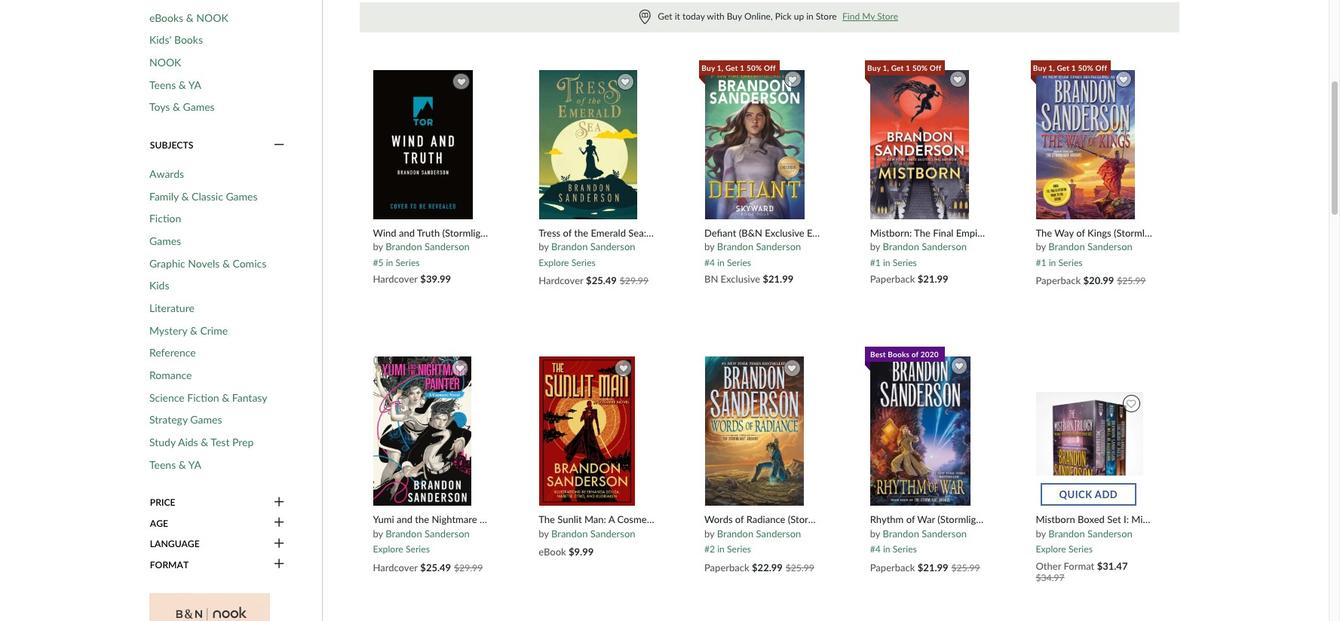 Task type: locate. For each thing, give the bounding box(es) containing it.
0 horizontal spatial off
[[764, 63, 776, 72]]

series inside rhythm of war (stormlight… by brandon sanderson #4 in series paperback $21.99 $25.99
[[893, 544, 917, 555]]

teens & ya
[[149, 78, 201, 91], [149, 459, 201, 471]]

$25.99
[[1118, 276, 1146, 287], [786, 563, 815, 574], [952, 563, 981, 574]]

(stormlight… inside the way of kings (stormlight… by brandon sanderson #1 in series paperback $20.99 $25.99
[[1114, 227, 1169, 239]]

buy for defiant
[[702, 63, 715, 72]]

1 horizontal spatial explore
[[539, 257, 569, 268]]

title: the sunlit man: a cosmere novel, author: brandon sanderson image
[[539, 356, 636, 507]]

2 horizontal spatial 1,
[[1049, 63, 1055, 72]]

bopis small image
[[640, 10, 651, 24]]

1 horizontal spatial old price was $25.99 element
[[952, 563, 981, 574]]

2 off from the left
[[930, 63, 942, 72]]

#4 down rhythm
[[870, 544, 881, 555]]

0 horizontal spatial #1
[[870, 257, 881, 268]]

of right way on the top right of the page
[[1077, 227, 1086, 239]]

1 off from the left
[[764, 63, 776, 72]]

1 #1 from the left
[[870, 257, 881, 268]]

2 horizontal spatial explore
[[1036, 544, 1067, 555]]

brandon sanderson link
[[386, 241, 470, 253], [552, 241, 636, 253], [717, 241, 801, 253], [883, 241, 967, 253], [1049, 241, 1133, 253], [386, 528, 470, 540], [552, 528, 636, 540], [717, 528, 801, 540], [883, 528, 967, 540], [1049, 528, 1133, 540]]

pick
[[775, 11, 792, 22]]

paperback inside rhythm of war (stormlight… by brandon sanderson #4 in series paperback $21.99 $25.99
[[870, 562, 916, 574]]

0 horizontal spatial store
[[816, 11, 837, 22]]

0 horizontal spatial $29.99
[[454, 563, 483, 574]]

series for yumi and the nightmare painter…
[[406, 544, 430, 555]]

mistborn boxed set i: mistborn… by brandon sanderson explore series other format $31.47 $34.97
[[1036, 514, 1179, 584]]

50% for the
[[913, 63, 928, 72]]

in up the bn
[[718, 257, 725, 268]]

get for defiant
[[726, 63, 738, 72]]

best
[[871, 350, 886, 359]]

(stormlight… right the radiance at right
[[788, 514, 843, 526]]

ebooks & nook
[[149, 11, 228, 24]]

in for final
[[883, 257, 891, 268]]

the for the sunlit man: a cosmere… by brandon sanderson ebook $9.99
[[539, 514, 555, 526]]

in inside rhythm of war (stormlight… by brandon sanderson #4 in series paperback $21.99 $25.99
[[883, 544, 891, 555]]

$29.99
[[620, 276, 649, 287], [454, 563, 483, 574]]

by inside "defiant (b&n exclusive edition… by brandon sanderson #4 in series bn exclusive $21.99"
[[705, 241, 715, 253]]

brandon sanderson link down truth
[[386, 241, 470, 253]]

#4 up the bn
[[705, 257, 715, 268]]

old price was $29.99 element for $25.49
[[620, 276, 649, 287]]

1 1 from the left
[[740, 63, 745, 72]]

in inside mistborn: the final empire… by brandon sanderson #1 in series paperback $21.99
[[883, 257, 891, 268]]

2 vertical spatial plus image
[[274, 538, 284, 551]]

0 horizontal spatial $25.99
[[786, 563, 815, 574]]

#1 in series link for brandon
[[870, 254, 917, 268]]

1,
[[717, 63, 724, 72], [883, 63, 890, 72], [1049, 63, 1055, 72]]

defiant (b&n exclusive edition… link
[[705, 227, 845, 239]]

2 horizontal spatial $25.99
[[1118, 276, 1146, 287]]

2 teens from the top
[[149, 459, 176, 471]]

sanderson inside yumi and the nightmare painter… by brandon sanderson explore series hardcover $25.49 $29.99
[[425, 528, 470, 540]]

sanderson down yumi and the nightmare painter… link at left
[[425, 528, 470, 540]]

series right #2
[[727, 544, 752, 555]]

series inside yumi and the nightmare painter… by brandon sanderson explore series hardcover $25.49 $29.99
[[406, 544, 430, 555]]

explore up other at the bottom
[[1036, 544, 1067, 555]]

family & classic games link
[[149, 190, 258, 203]]

& right novels
[[222, 257, 230, 270]]

buy for mistborn:
[[868, 63, 881, 72]]

$21.99 down defiant (b&n exclusive edition… link
[[763, 273, 794, 286]]

plus image
[[274, 497, 284, 510], [274, 517, 284, 531], [274, 538, 284, 551]]

0 horizontal spatial books
[[174, 33, 203, 46]]

the inside mistborn: the final empire… by brandon sanderson #1 in series paperback $21.99
[[914, 227, 931, 239]]

by down defiant
[[705, 241, 715, 253]]

hardcover for by
[[373, 273, 418, 286]]

series inside mistborn boxed set i: mistborn… by brandon sanderson explore series other format $31.47 $34.97
[[1069, 544, 1093, 555]]

1 horizontal spatial the
[[574, 227, 589, 239]]

in inside "defiant (b&n exclusive edition… by brandon sanderson #4 in series bn exclusive $21.99"
[[718, 257, 725, 268]]

sanderson down wind and truth (stormlight… link
[[425, 241, 470, 253]]

1 vertical spatial the
[[415, 514, 429, 526]]

paperback
[[870, 273, 916, 286], [1036, 275, 1081, 287], [705, 562, 750, 574], [870, 562, 916, 574]]

paperback left $20.99
[[1036, 275, 1081, 287]]

hardcover inside "wind and truth (stormlight… by brandon sanderson #5 in series hardcover $39.99"
[[373, 273, 418, 286]]

nook down kids'
[[149, 56, 181, 69]]

yumi
[[373, 514, 394, 526]]

sanderson inside tress of the emerald sea: a… by brandon sanderson explore series hardcover $25.49 $29.99
[[591, 241, 636, 253]]

by inside yumi and the nightmare painter… by brandon sanderson explore series hardcover $25.49 $29.99
[[373, 528, 383, 540]]

exclusive right (b&n
[[765, 227, 805, 239]]

1 horizontal spatial 50%
[[913, 63, 928, 72]]

sanderson down emerald
[[591, 241, 636, 253]]

brandon down mistborn:
[[883, 241, 920, 253]]

0 vertical spatial #4
[[705, 257, 715, 268]]

paperback inside mistborn: the final empire… by brandon sanderson #1 in series paperback $21.99
[[870, 273, 916, 286]]

kids' books link
[[149, 33, 203, 47]]

hardcover inside tress of the emerald sea: a… by brandon sanderson explore series hardcover $25.49 $29.99
[[539, 275, 584, 287]]

by down the way of kings (stormlight… link
[[1036, 241, 1046, 253]]

sanderson
[[425, 241, 470, 253], [591, 241, 636, 253], [756, 241, 801, 253], [922, 241, 967, 253], [1088, 241, 1133, 253], [425, 528, 470, 540], [591, 528, 636, 540], [756, 528, 801, 540], [922, 528, 967, 540], [1088, 528, 1133, 540]]

games link
[[149, 235, 181, 248]]

1 plus image from the top
[[274, 497, 284, 510]]

1 vertical spatial exclusive
[[721, 273, 761, 286]]

study
[[149, 436, 176, 449]]

teens down study
[[149, 459, 176, 471]]

1 vertical spatial and
[[397, 514, 413, 526]]

old price was $25.99 element
[[1118, 276, 1146, 287], [786, 563, 815, 574], [952, 563, 981, 574]]

1 vertical spatial #4
[[870, 544, 881, 555]]

paperback for words of radiance (stormlight…
[[705, 562, 750, 574]]

0 vertical spatial $29.99
[[620, 276, 649, 287]]

sanderson inside the way of kings (stormlight… by brandon sanderson #1 in series paperback $20.99 $25.99
[[1088, 241, 1133, 253]]

0 vertical spatial the
[[574, 227, 589, 239]]

1 vertical spatial books
[[888, 350, 910, 359]]

brandon sanderson link for yumi and the nightmare painter…
[[386, 528, 470, 540]]

books for kids'
[[174, 33, 203, 46]]

the inside the way of kings (stormlight… by brandon sanderson #1 in series paperback $20.99 $25.99
[[1036, 227, 1053, 239]]

in right #5
[[386, 257, 393, 268]]

$9.99
[[569, 546, 594, 559]]

buy 1, get 1 50% off for way
[[1034, 63, 1108, 72]]

sanderson down defiant (b&n exclusive edition… link
[[756, 241, 801, 253]]

store right my
[[878, 11, 899, 22]]

0 vertical spatial teens
[[149, 78, 176, 91]]

#4 in series link for bn
[[705, 254, 752, 268]]

sanderson inside mistborn: the final empire… by brandon sanderson #1 in series paperback $21.99
[[922, 241, 967, 253]]

2 50% from the left
[[913, 63, 928, 72]]

series down rhythm
[[893, 544, 917, 555]]

format inside dropdown button
[[150, 560, 189, 571]]

(stormlight… inside words of radiance (stormlight… by brandon sanderson #2 in series paperback $22.99 $25.99
[[788, 514, 843, 526]]

0 horizontal spatial format
[[150, 560, 189, 571]]

1 store from the left
[[816, 11, 837, 22]]

#4 in series link up the bn
[[705, 254, 752, 268]]

of inside tress of the emerald sea: a… by brandon sanderson explore series hardcover $25.49 $29.99
[[563, 227, 572, 239]]

2 horizontal spatial buy 1, get 1 50% off
[[1034, 63, 1108, 72]]

by inside "wind and truth (stormlight… by brandon sanderson #5 in series hardcover $39.99"
[[373, 241, 383, 253]]

#4 inside rhythm of war (stormlight… by brandon sanderson #4 in series paperback $21.99 $25.99
[[870, 544, 881, 555]]

1 horizontal spatial 1,
[[883, 63, 890, 72]]

get inside region
[[658, 11, 673, 22]]

& inside family & classic games link
[[181, 190, 189, 203]]

man:
[[585, 514, 607, 526]]

and inside "wind and truth (stormlight… by brandon sanderson #5 in series hardcover $39.99"
[[399, 227, 415, 239]]

2 horizontal spatial off
[[1096, 63, 1108, 72]]

1 horizontal spatial explore series link
[[539, 254, 596, 268]]

1 buy 1, get 1 50% off from the left
[[702, 63, 776, 72]]

1 vertical spatial teens & ya link
[[149, 459, 201, 472]]

1 vertical spatial fiction
[[187, 391, 219, 404]]

1 horizontal spatial #4 in series link
[[870, 541, 917, 555]]

games right the classic
[[226, 190, 258, 203]]

1 vertical spatial $25.49
[[421, 562, 451, 574]]

1 vertical spatial ya
[[188, 459, 201, 471]]

nook up kids' books
[[196, 11, 228, 24]]

2 plus image from the top
[[274, 517, 284, 531]]

brandon sanderson link down 'war'
[[883, 528, 967, 540]]

title: wind and truth (stormlight archive series #5), author: brandon sanderson image
[[373, 69, 474, 220]]

1 horizontal spatial #1
[[1036, 257, 1047, 268]]

#1 inside the way of kings (stormlight… by brandon sanderson #1 in series paperback $20.99 $25.99
[[1036, 257, 1047, 268]]

3 off from the left
[[1096, 63, 1108, 72]]

1 vertical spatial old price was $29.99 element
[[454, 563, 483, 574]]

the inside tress of the emerald sea: a… by brandon sanderson explore series hardcover $25.49 $29.99
[[574, 227, 589, 239]]

0 vertical spatial books
[[174, 33, 203, 46]]

brandon sanderson link down the 'man:'
[[552, 528, 636, 540]]

#1 down the way of kings (stormlight… link
[[1036, 257, 1047, 268]]

by down "yumi"
[[373, 528, 383, 540]]

series inside mistborn: the final empire… by brandon sanderson #1 in series paperback $21.99
[[893, 257, 917, 268]]

1 horizontal spatial $29.99
[[620, 276, 649, 287]]

0 horizontal spatial #1 in series link
[[870, 254, 917, 268]]

$21.99 inside rhythm of war (stormlight… by brandon sanderson #4 in series paperback $21.99 $25.99
[[918, 562, 949, 574]]

sanderson down rhythm of war (stormlight… link
[[922, 528, 967, 540]]

series inside words of radiance (stormlight… by brandon sanderson #2 in series paperback $22.99 $25.99
[[727, 544, 752, 555]]

ya down study aids & test prep link
[[188, 459, 201, 471]]

off
[[764, 63, 776, 72], [930, 63, 942, 72], [1096, 63, 1108, 72]]

brandon up #2 in series 'link'
[[717, 528, 754, 540]]

hardcover down tress
[[539, 275, 584, 287]]

and
[[399, 227, 415, 239], [397, 514, 413, 526]]

1 horizontal spatial buy 1, get 1 50% off
[[868, 63, 942, 72]]

#2 in series link
[[705, 541, 752, 555]]

0 horizontal spatial 50%
[[747, 63, 762, 72]]

1 vertical spatial teens
[[149, 459, 176, 471]]

#1 in series link down way on the top right of the page
[[1036, 254, 1083, 268]]

brandon inside the way of kings (stormlight… by brandon sanderson #1 in series paperback $20.99 $25.99
[[1049, 241, 1085, 253]]

0 horizontal spatial 1
[[740, 63, 745, 72]]

0 horizontal spatial $25.49
[[421, 562, 451, 574]]

off for of
[[1096, 63, 1108, 72]]

brandon inside rhythm of war (stormlight… by brandon sanderson #4 in series paperback $21.99 $25.99
[[883, 528, 920, 540]]

the left sunlit
[[539, 514, 555, 526]]

1, for the
[[1049, 63, 1055, 72]]

the left nightmare
[[415, 514, 429, 526]]

1 vertical spatial #4 in series link
[[870, 541, 917, 555]]

$21.99 down rhythm of war (stormlight… link
[[918, 562, 949, 574]]

by inside tress of the emerald sea: a… by brandon sanderson explore series hardcover $25.49 $29.99
[[539, 241, 549, 253]]

2 #1 from the left
[[1036, 257, 1047, 268]]

brandon down way on the top right of the page
[[1049, 241, 1085, 253]]

study aids & test prep
[[149, 436, 254, 449]]

& inside toys & games link
[[173, 101, 180, 113]]

#4 for bn
[[705, 257, 715, 268]]

1 vertical spatial teens & ya
[[149, 459, 201, 471]]

get
[[658, 11, 673, 22], [726, 63, 738, 72], [891, 63, 904, 72], [1057, 63, 1070, 72]]

3 50% from the left
[[1078, 63, 1094, 72]]

1 horizontal spatial old price was $29.99 element
[[620, 276, 649, 287]]

brandon down mistborn
[[1049, 528, 1085, 540]]

#1 in series link
[[870, 254, 917, 268], [1036, 254, 1083, 268]]

of inside the way of kings (stormlight… by brandon sanderson #1 in series paperback $20.99 $25.99
[[1077, 227, 1086, 239]]

50% for way
[[1078, 63, 1094, 72]]

(stormlight… for rhythm of war (stormlight…
[[938, 514, 993, 526]]

1 horizontal spatial the
[[914, 227, 931, 239]]

$25.49 down yumi and the nightmare painter… link at left
[[421, 562, 451, 574]]

#4 in series link for paperback
[[870, 541, 917, 555]]

title: mistborn boxed set i: mistborn, the well of ascension, the hero of ages, author: brandon sanderson image
[[1036, 392, 1144, 507]]

0 horizontal spatial #4 in series link
[[705, 254, 752, 268]]

0 horizontal spatial the
[[415, 514, 429, 526]]

in inside words of radiance (stormlight… by brandon sanderson #2 in series paperback $22.99 $25.99
[[718, 544, 725, 555]]

truth
[[417, 227, 440, 239]]

teens & ya up toys & games
[[149, 78, 201, 91]]

#4
[[705, 257, 715, 268], [870, 544, 881, 555]]

plus image for language
[[274, 538, 284, 551]]

1 horizontal spatial nook
[[196, 11, 228, 24]]

1 horizontal spatial #1 in series link
[[1036, 254, 1083, 268]]

$20.99
[[1084, 275, 1115, 287]]

old price was $29.99 element
[[620, 276, 649, 287], [454, 563, 483, 574]]

mistborn: the final empire… by brandon sanderson #1 in series paperback $21.99
[[870, 227, 994, 286]]

store
[[816, 11, 837, 22], [878, 11, 899, 22]]

1 horizontal spatial $25.49
[[586, 275, 617, 287]]

title: defiant (b&n exclusive edition) (skyward series #4), author: brandon sanderson image
[[704, 69, 805, 220]]

mistborn: the final empire… link
[[870, 227, 994, 239]]

$25.99 right $22.99
[[786, 563, 815, 574]]

paperback down rhythm
[[870, 562, 916, 574]]

& up toys & games
[[179, 78, 186, 91]]

& inside ebooks & nook link
[[186, 11, 194, 24]]

3 1, from the left
[[1049, 63, 1055, 72]]

2 1, from the left
[[883, 63, 890, 72]]

in for war
[[883, 544, 891, 555]]

get for the
[[1057, 63, 1070, 72]]

the left final
[[914, 227, 931, 239]]

$25.49 down tress of the emerald sea: a… link
[[586, 275, 617, 287]]

3 buy 1, get 1 50% off from the left
[[1034, 63, 1108, 72]]

brandon inside the sunlit man: a cosmere… by brandon sanderson ebook $9.99
[[552, 528, 588, 540]]

1 horizontal spatial $25.99
[[952, 563, 981, 574]]

brandon sanderson link down mistborn: the final empire… 'link' at right top
[[883, 241, 967, 253]]

paperback inside words of radiance (stormlight… by brandon sanderson #2 in series paperback $22.99 $25.99
[[705, 562, 750, 574]]

& right toys
[[173, 101, 180, 113]]

brandon sanderson link for tress of the emerald sea: a…
[[552, 241, 636, 253]]

& inside mystery & crime 'link'
[[190, 324, 198, 337]]

0 horizontal spatial #4
[[705, 257, 715, 268]]

exclusive right the bn
[[721, 273, 761, 286]]

kids'
[[149, 33, 172, 46]]

0 vertical spatial #4 in series link
[[705, 254, 752, 268]]

the inside the sunlit man: a cosmere… by brandon sanderson ebook $9.99
[[539, 514, 555, 526]]

$21.99
[[763, 273, 794, 286], [918, 273, 949, 286], [918, 562, 949, 574]]

paperback down mistborn:
[[870, 273, 916, 286]]

2 1 from the left
[[906, 63, 911, 72]]

by down rhythm
[[870, 528, 881, 540]]

0 horizontal spatial old price was $25.99 element
[[786, 563, 815, 574]]

and inside yumi and the nightmare painter… by brandon sanderson explore series hardcover $25.49 $29.99
[[397, 514, 413, 526]]

by down mistborn:
[[870, 241, 881, 253]]

explore inside mistborn boxed set i: mistborn… by brandon sanderson explore series other format $31.47 $34.97
[[1036, 544, 1067, 555]]

sanderson down the mistborn boxed set i: mistborn… link
[[1088, 528, 1133, 540]]

old price was $29.99 element down "sea:" on the top left
[[620, 276, 649, 287]]

format right other at the bottom
[[1064, 561, 1095, 573]]

fiction down family
[[149, 212, 181, 225]]

1 for the
[[906, 63, 911, 72]]

plus image
[[274, 559, 284, 572]]

ya
[[188, 78, 201, 91], [188, 459, 201, 471]]

brandon down rhythm
[[883, 528, 920, 540]]

old price was $25.99 element down rhythm of war (stormlight… link
[[952, 563, 981, 574]]

1 horizontal spatial exclusive
[[765, 227, 805, 239]]

& for toys & games link
[[173, 101, 180, 113]]

1 horizontal spatial store
[[878, 11, 899, 22]]

series for defiant (b&n exclusive edition…
[[727, 257, 752, 268]]

1 horizontal spatial fiction
[[187, 391, 219, 404]]

subjects
[[150, 140, 193, 151]]

sanderson down a
[[591, 528, 636, 540]]

1 horizontal spatial off
[[930, 63, 942, 72]]

50% for (b&n
[[747, 63, 762, 72]]

books
[[174, 33, 203, 46], [888, 350, 910, 359]]

0 vertical spatial and
[[399, 227, 415, 239]]

with
[[707, 11, 725, 22]]

buy
[[727, 11, 742, 22], [702, 63, 715, 72], [868, 63, 881, 72], [1034, 63, 1047, 72]]

of inside words of radiance (stormlight… by brandon sanderson #2 in series paperback $22.99 $25.99
[[735, 514, 744, 526]]

series down yumi and the nightmare painter… link at left
[[406, 544, 430, 555]]

3 plus image from the top
[[274, 538, 284, 551]]

the inside yumi and the nightmare painter… by brandon sanderson explore series hardcover $25.49 $29.99
[[415, 514, 429, 526]]

in
[[807, 11, 814, 22], [386, 257, 393, 268], [718, 257, 725, 268], [883, 257, 891, 268], [1049, 257, 1057, 268], [718, 544, 725, 555], [883, 544, 891, 555]]

series inside tress of the emerald sea: a… by brandon sanderson explore series hardcover $25.49 $29.99
[[572, 257, 596, 268]]

ya up toys & games
[[188, 78, 201, 91]]

2 #1 in series link from the left
[[1036, 254, 1083, 268]]

(stormlight… inside rhythm of war (stormlight… by brandon sanderson #4 in series paperback $21.99 $25.99
[[938, 514, 993, 526]]

explore inside yumi and the nightmare painter… by brandon sanderson explore series hardcover $25.49 $29.99
[[373, 544, 403, 555]]

old price was $25.99 element right $20.99
[[1118, 276, 1146, 287]]

sanderson inside "defiant (b&n exclusive edition… by brandon sanderson #4 in series bn exclusive $21.99"
[[756, 241, 801, 253]]

mistborn
[[1036, 514, 1076, 526]]

the sunlit man: a cosmere… link
[[539, 514, 663, 526]]

1 horizontal spatial books
[[888, 350, 910, 359]]

old price was $25.99 element right $22.99
[[786, 563, 815, 574]]

and for the
[[397, 514, 413, 526]]

$21.99 for rhythm
[[918, 562, 949, 574]]

region
[[360, 3, 1180, 32]]

in inside "wind and truth (stormlight… by brandon sanderson #5 in series hardcover $39.99"
[[386, 257, 393, 268]]

0 vertical spatial fiction
[[149, 212, 181, 225]]

plus image for age
[[274, 517, 284, 531]]

title: tress of the emerald sea: a cosmere novel, author: brandon sanderson image
[[539, 69, 638, 220]]

0 vertical spatial teens & ya
[[149, 78, 201, 91]]

hardcover for painter…
[[373, 562, 418, 574]]

language button
[[149, 538, 286, 551]]

(stormlight… inside "wind and truth (stormlight… by brandon sanderson #5 in series hardcover $39.99"
[[442, 227, 497, 239]]

tress of the emerald sea: a… by brandon sanderson explore series hardcover $25.49 $29.99
[[539, 227, 663, 287]]

fiction up strategy games
[[187, 391, 219, 404]]

& down "aids"
[[179, 459, 186, 471]]

teens down 'nook' link
[[149, 78, 176, 91]]

0 horizontal spatial old price was $29.99 element
[[454, 563, 483, 574]]

sanderson down words of radiance (stormlight… link
[[756, 528, 801, 540]]

2 store from the left
[[878, 11, 899, 22]]

awards
[[149, 168, 184, 180]]

1 vertical spatial $29.99
[[454, 563, 483, 574]]

explore down "yumi"
[[373, 544, 403, 555]]

empire…
[[956, 227, 994, 239]]

0 vertical spatial $25.49
[[586, 275, 617, 287]]

books right best
[[888, 350, 910, 359]]

2 buy 1, get 1 50% off from the left
[[868, 63, 942, 72]]

#4 inside "defiant (b&n exclusive edition… by brandon sanderson #4 in series bn exclusive $21.99"
[[705, 257, 715, 268]]

brandon down defiant
[[717, 241, 754, 253]]

1, for defiant
[[717, 63, 724, 72]]

explore for mistborn boxed set i: mistborn…
[[1036, 544, 1067, 555]]

0 vertical spatial old price was $29.99 element
[[620, 276, 649, 287]]

0 vertical spatial ya
[[188, 78, 201, 91]]

by up #5
[[373, 241, 383, 253]]

3 1 from the left
[[1072, 63, 1076, 72]]

0 horizontal spatial the
[[539, 514, 555, 526]]

series inside "defiant (b&n exclusive edition… by brandon sanderson #4 in series bn exclusive $21.99"
[[727, 257, 752, 268]]

explore
[[539, 257, 569, 268], [373, 544, 403, 555], [1036, 544, 1067, 555]]

brandon inside mistborn boxed set i: mistborn… by brandon sanderson explore series other format $31.47 $34.97
[[1049, 528, 1085, 540]]

brandon sanderson link down "kings"
[[1049, 241, 1133, 253]]

by
[[373, 241, 383, 253], [539, 241, 549, 253], [705, 241, 715, 253], [870, 241, 881, 253], [1036, 241, 1046, 253], [373, 528, 383, 540], [539, 528, 549, 540], [705, 528, 715, 540], [870, 528, 881, 540], [1036, 528, 1046, 540]]

age
[[150, 518, 168, 529]]

sanderson inside words of radiance (stormlight… by brandon sanderson #2 in series paperback $22.99 $25.99
[[756, 528, 801, 540]]

0 vertical spatial teens & ya link
[[149, 78, 201, 91]]

& inside graphic novels & comics link
[[222, 257, 230, 270]]

format button
[[149, 559, 286, 572]]

#4 in series link down rhythm
[[870, 541, 917, 555]]

0 horizontal spatial explore series link
[[373, 541, 430, 555]]

explore inside tress of the emerald sea: a… by brandon sanderson explore series hardcover $25.49 $29.99
[[539, 257, 569, 268]]

sanderson down the way of kings (stormlight… link
[[1088, 241, 1133, 253]]

1
[[740, 63, 745, 72], [906, 63, 911, 72], [1072, 63, 1076, 72]]

plus image for price
[[274, 497, 284, 510]]

final
[[933, 227, 954, 239]]

hardcover inside yumi and the nightmare painter… by brandon sanderson explore series hardcover $25.49 $29.99
[[373, 562, 418, 574]]

of right tress
[[563, 227, 572, 239]]

fiction link
[[149, 212, 181, 226]]

nook
[[196, 11, 228, 24], [149, 56, 181, 69]]

brandon down sunlit
[[552, 528, 588, 540]]

1 #1 in series link from the left
[[870, 254, 917, 268]]

1 ya from the top
[[188, 78, 201, 91]]

(stormlight… right 'war'
[[938, 514, 993, 526]]

$21.99 inside mistborn: the final empire… by brandon sanderson #1 in series paperback $21.99
[[918, 273, 949, 286]]

1 horizontal spatial format
[[1064, 561, 1095, 573]]

title: words of radiance (stormlight archive series #2), author: brandon sanderson image
[[704, 356, 805, 507]]

$25.99 inside words of radiance (stormlight… by brandon sanderson #2 in series paperback $22.99 $25.99
[[786, 563, 815, 574]]

0 horizontal spatial explore
[[373, 544, 403, 555]]

$29.99 inside yumi and the nightmare painter… by brandon sanderson explore series hardcover $25.49 $29.99
[[454, 563, 483, 574]]

store left find on the right
[[816, 11, 837, 22]]

fantasy
[[232, 391, 267, 404]]

the left way on the top right of the page
[[1036, 227, 1053, 239]]

sanderson down final
[[922, 241, 967, 253]]

mistborn boxed set i: mistborn… link
[[1036, 514, 1179, 526]]

2 teens & ya link from the top
[[149, 459, 201, 472]]

sanderson inside "wind and truth (stormlight… by brandon sanderson #5 in series hardcover $39.99"
[[425, 241, 470, 253]]

1 1, from the left
[[717, 63, 724, 72]]

old price was $25.99 element for $22.99
[[786, 563, 815, 574]]

#1 inside mistborn: the final empire… by brandon sanderson #1 in series paperback $21.99
[[870, 257, 881, 268]]

and for truth
[[399, 227, 415, 239]]

quick add
[[1060, 489, 1118, 501]]

novels
[[188, 257, 220, 270]]

the way of kings (stormlight… by brandon sanderson #1 in series paperback $20.99 $25.99
[[1036, 227, 1169, 287]]

& left crime
[[190, 324, 198, 337]]

& right family
[[181, 190, 189, 203]]

brandon sanderson link down yumi and the nightmare painter… link at left
[[386, 528, 470, 540]]

and left truth
[[399, 227, 415, 239]]

$29.99 down "sea:" on the top left
[[620, 276, 649, 287]]

in inside the way of kings (stormlight… by brandon sanderson #1 in series paperback $20.99 $25.99
[[1049, 257, 1057, 268]]

series down tress of the emerald sea: a… link
[[572, 257, 596, 268]]

$29.99 inside tress of the emerald sea: a… by brandon sanderson explore series hardcover $25.49 $29.99
[[620, 276, 649, 287]]

2 horizontal spatial 1
[[1072, 63, 1076, 72]]

teens & ya down "aids"
[[149, 459, 201, 471]]

buy for the
[[1034, 63, 1047, 72]]

2 horizontal spatial 50%
[[1078, 63, 1094, 72]]

brandon sanderson link for the sunlit man: a cosmere…
[[552, 528, 636, 540]]

sea:
[[629, 227, 647, 239]]

teens & ya link up toys & games
[[149, 78, 201, 91]]

explore series link
[[539, 254, 596, 268], [373, 541, 430, 555], [1036, 541, 1093, 555]]

fiction
[[149, 212, 181, 225], [187, 391, 219, 404]]

&
[[186, 11, 194, 24], [179, 78, 186, 91], [173, 101, 180, 113], [181, 190, 189, 203], [222, 257, 230, 270], [190, 324, 198, 337], [222, 391, 229, 404], [201, 436, 208, 449], [179, 459, 186, 471]]

by inside rhythm of war (stormlight… by brandon sanderson #4 in series paperback $21.99 $25.99
[[870, 528, 881, 540]]

1 teens & ya from the top
[[149, 78, 201, 91]]

& inside study aids & test prep link
[[201, 436, 208, 449]]

$21.99 for mistborn:
[[918, 273, 949, 286]]

nightmare
[[432, 514, 477, 526]]

2 horizontal spatial explore series link
[[1036, 541, 1093, 555]]

literature link
[[149, 302, 195, 315]]

books for best
[[888, 350, 910, 359]]

1 horizontal spatial #4
[[870, 544, 881, 555]]

#1 in series link down mistborn:
[[870, 254, 917, 268]]

1 horizontal spatial 1
[[906, 63, 911, 72]]

the left emerald
[[574, 227, 589, 239]]

explore series link up other at the bottom
[[1036, 541, 1093, 555]]

2 horizontal spatial old price was $25.99 element
[[1118, 276, 1146, 287]]

1 vertical spatial plus image
[[274, 517, 284, 531]]

#2
[[705, 544, 715, 555]]

toys
[[149, 101, 170, 113]]

0 vertical spatial plus image
[[274, 497, 284, 510]]

series down (b&n
[[727, 257, 752, 268]]

0 horizontal spatial buy 1, get 1 50% off
[[702, 63, 776, 72]]

2 horizontal spatial the
[[1036, 227, 1053, 239]]

of inside rhythm of war (stormlight… by brandon sanderson #4 in series paperback $21.99 $25.99
[[907, 514, 915, 526]]

& left fantasy
[[222, 391, 229, 404]]

the
[[914, 227, 931, 239], [1036, 227, 1053, 239], [539, 514, 555, 526]]

0 vertical spatial exclusive
[[765, 227, 805, 239]]

1 50% from the left
[[747, 63, 762, 72]]

$25.99 inside rhythm of war (stormlight… by brandon sanderson #4 in series paperback $21.99 $25.99
[[952, 563, 981, 574]]

1 vertical spatial nook
[[149, 56, 181, 69]]

hardcover down #5 in series link
[[373, 273, 418, 286]]

yumi and the nightmare painter… by brandon sanderson explore series hardcover $25.49 $29.99
[[373, 514, 518, 574]]

0 horizontal spatial 1,
[[717, 63, 724, 72]]

explore series link down "yumi"
[[373, 541, 430, 555]]

series inside "wind and truth (stormlight… by brandon sanderson #5 in series hardcover $39.99"
[[396, 257, 420, 268]]

series down mistborn:
[[893, 257, 917, 268]]

i:
[[1124, 514, 1129, 526]]

series for words of radiance (stormlight…
[[727, 544, 752, 555]]

the for brandon
[[574, 227, 589, 239]]



Task type: vqa. For each thing, say whether or not it's contained in the screenshot.
Rhythm Of War (Stormlight… By Brandon Sanderson #4 In Series Paperback $21.99 $25.99
yes



Task type: describe. For each thing, give the bounding box(es) containing it.
1 for way
[[1072, 63, 1076, 72]]

& for second teens & ya link from the top of the page
[[179, 459, 186, 471]]

brandon inside words of radiance (stormlight… by brandon sanderson #2 in series paperback $22.99 $25.99
[[717, 528, 754, 540]]

sunlit
[[558, 514, 582, 526]]

$25.49 inside yumi and the nightmare painter… by brandon sanderson explore series hardcover $25.49 $29.99
[[421, 562, 451, 574]]

romance link
[[149, 369, 192, 382]]

defiant
[[705, 227, 737, 239]]

title: rhythm of war (stormlight archive series #4), author: brandon sanderson image
[[870, 356, 972, 507]]

paperback for rhythm of war (stormlight…
[[870, 562, 916, 574]]

words
[[705, 514, 733, 526]]

sanderson inside mistborn boxed set i: mistborn… by brandon sanderson explore series other format $31.47 $34.97
[[1088, 528, 1133, 540]]

reference
[[149, 347, 196, 359]]

buy 1, get 1 50% off for the
[[868, 63, 942, 72]]

old price was $34.97 element
[[1036, 573, 1065, 584]]

0 vertical spatial nook
[[196, 11, 228, 24]]

by inside mistborn boxed set i: mistborn… by brandon sanderson explore series other format $31.47 $34.97
[[1036, 528, 1046, 540]]

ebooks & nook link
[[149, 11, 228, 24]]

nook link
[[149, 56, 181, 69]]

of for tress of the emerald sea: a…
[[563, 227, 572, 239]]

wind and truth (stormlight… link
[[373, 227, 497, 239]]

get it today with buy online, pick up in store find my store
[[658, 11, 899, 22]]

rhythm of war (stormlight… by brandon sanderson #4 in series paperback $21.99 $25.99
[[870, 514, 993, 574]]

paperback for mistborn: the final empire…
[[870, 273, 916, 286]]

minus image
[[274, 139, 284, 152]]

it
[[675, 11, 680, 22]]

price button
[[149, 497, 286, 510]]

sanderson inside rhythm of war (stormlight… by brandon sanderson #4 in series paperback $21.99 $25.99
[[922, 528, 967, 540]]

mystery & crime
[[149, 324, 228, 337]]

tress
[[539, 227, 561, 239]]

crime
[[200, 324, 228, 337]]

brandon inside yumi and the nightmare painter… by brandon sanderson explore series hardcover $25.49 $29.99
[[386, 528, 422, 540]]

(stormlight… for wind and truth (stormlight…
[[442, 227, 497, 239]]

explore series link for hardcover
[[373, 541, 430, 555]]

set
[[1108, 514, 1122, 526]]

graphic novels & comics link
[[149, 257, 267, 270]]

age button
[[149, 517, 286, 531]]

off for exclusive
[[764, 63, 776, 72]]

brandon sanderson link for defiant (b&n exclusive edition…
[[717, 241, 801, 253]]

graphic
[[149, 257, 185, 270]]

$22.99
[[752, 562, 783, 574]]

explore for yumi and the nightmare painter…
[[373, 544, 403, 555]]

& for ebooks & nook link
[[186, 11, 194, 24]]

rhythm of war (stormlight… link
[[870, 514, 993, 526]]

a
[[609, 514, 615, 526]]

title: the way of kings (stormlight archive series #1), author: brandon sanderson image
[[1036, 69, 1136, 220]]

$21.99 inside "defiant (b&n exclusive edition… by brandon sanderson #4 in series bn exclusive $21.99"
[[763, 273, 794, 286]]

of for rhythm of war (stormlight…
[[907, 514, 915, 526]]

way
[[1055, 227, 1074, 239]]

the for the way of kings (stormlight… by brandon sanderson #1 in series paperback $20.99 $25.99
[[1036, 227, 1053, 239]]

radiance
[[747, 514, 786, 526]]

science fiction & fantasy link
[[149, 391, 267, 405]]

& for second teens & ya link from the bottom of the page
[[179, 78, 186, 91]]

tress of the emerald sea: a… link
[[539, 227, 663, 239]]

family
[[149, 190, 179, 203]]

kings
[[1088, 227, 1112, 239]]

#1 in series link for by
[[1036, 254, 1083, 268]]

romance
[[149, 369, 192, 382]]

advertisement element
[[149, 594, 270, 622]]

words of radiance (stormlight… link
[[705, 514, 843, 526]]

other
[[1036, 561, 1062, 573]]

by inside mistborn: the final empire… by brandon sanderson #1 in series paperback $21.99
[[870, 241, 881, 253]]

series for mistborn boxed set i: mistborn…
[[1069, 544, 1093, 555]]

find
[[843, 11, 860, 22]]

title: mistborn: the final empire (mistborn series #1), author: brandon sanderson image
[[870, 69, 971, 220]]

& inside science fiction & fantasy link
[[222, 391, 229, 404]]

#5 in series link
[[373, 254, 420, 268]]

1 teens & ya link from the top
[[149, 78, 201, 91]]

the way of kings (stormlight… link
[[1036, 227, 1169, 239]]

buy 1, get 1 50% off for (b&n
[[702, 63, 776, 72]]

by inside words of radiance (stormlight… by brandon sanderson #2 in series paperback $22.99 $25.99
[[705, 528, 715, 540]]

series for rhythm of war (stormlight…
[[893, 544, 917, 555]]

quick
[[1060, 489, 1093, 501]]

find my store link
[[837, 11, 900, 23]]

off for final
[[930, 63, 942, 72]]

brandon sanderson link for wind and truth (stormlight…
[[386, 241, 470, 253]]

subjects button
[[149, 139, 286, 152]]

$25.99 for rhythm of war (stormlight…
[[952, 563, 981, 574]]

mistborn…
[[1132, 514, 1179, 526]]

strategy games link
[[149, 414, 222, 427]]

old price was $25.99 element for $21.99
[[952, 563, 981, 574]]

reference link
[[149, 347, 196, 360]]

in for today
[[807, 11, 814, 22]]

a…
[[649, 227, 663, 239]]

1 for (b&n
[[740, 63, 745, 72]]

brandon inside "defiant (b&n exclusive edition… by brandon sanderson #4 in series bn exclusive $21.99"
[[717, 241, 754, 253]]

title: yumi and the nightmare painter: a cosmere novel, author: brandon sanderson image
[[373, 356, 472, 507]]

strategy games
[[149, 414, 222, 427]]

my
[[863, 11, 875, 22]]

in for truth
[[386, 257, 393, 268]]

old price was $25.99 element for $20.99
[[1118, 276, 1146, 287]]

mystery
[[149, 324, 187, 337]]

the for sanderson
[[415, 514, 429, 526]]

series inside the way of kings (stormlight… by brandon sanderson #1 in series paperback $20.99 $25.99
[[1059, 257, 1083, 268]]

today
[[683, 11, 705, 22]]

1 teens from the top
[[149, 78, 176, 91]]

science
[[149, 391, 185, 404]]

1, for mistborn:
[[883, 63, 890, 72]]

& for mystery & crime 'link'
[[190, 324, 198, 337]]

literature
[[149, 302, 195, 315]]

$34.97
[[1036, 573, 1065, 584]]

2020
[[921, 350, 939, 359]]

sanderson inside the sunlit man: a cosmere… by brandon sanderson ebook $9.99
[[591, 528, 636, 540]]

by inside the sunlit man: a cosmere… by brandon sanderson ebook $9.99
[[539, 528, 549, 540]]

study aids & test prep link
[[149, 436, 254, 449]]

brandon sanderson link for the way of kings (stormlight…
[[1049, 241, 1133, 253]]

format inside mistborn boxed set i: mistborn… by brandon sanderson explore series other format $31.47 $34.97
[[1064, 561, 1095, 573]]

games down science fiction & fantasy link
[[190, 414, 222, 427]]

brandon inside tress of the emerald sea: a… by brandon sanderson explore series hardcover $25.49 $29.99
[[552, 241, 588, 253]]

brandon inside "wind and truth (stormlight… by brandon sanderson #5 in series hardcover $39.99"
[[386, 241, 422, 253]]

painter…
[[480, 514, 518, 526]]

of for words of radiance (stormlight…
[[735, 514, 744, 526]]

old price was $29.99 element for $29.99
[[454, 563, 483, 574]]

ebook
[[539, 546, 566, 559]]

buy inside region
[[727, 11, 742, 22]]

#4 for paperback
[[870, 544, 881, 555]]

language
[[150, 539, 200, 550]]

defiant (b&n exclusive edition… by brandon sanderson #4 in series bn exclusive $21.99
[[705, 227, 845, 286]]

games right toys
[[183, 101, 215, 113]]

of left the 2020
[[912, 350, 919, 359]]

#5
[[373, 257, 384, 268]]

region containing get it today with buy online, pick up in store
[[360, 3, 1180, 32]]

quick add button
[[1041, 484, 1137, 507]]

wind and truth (stormlight… by brandon sanderson #5 in series hardcover $39.99
[[373, 227, 497, 286]]

kids link
[[149, 279, 169, 293]]

up
[[794, 11, 804, 22]]

brandon sanderson link for words of radiance (stormlight…
[[717, 528, 801, 540]]

(stormlight… for words of radiance (stormlight…
[[788, 514, 843, 526]]

brandon sanderson link for mistborn: the final empire…
[[883, 241, 967, 253]]

0 horizontal spatial nook
[[149, 56, 181, 69]]

mistborn:
[[870, 227, 912, 239]]

strategy
[[149, 414, 188, 427]]

$39.99
[[421, 273, 451, 286]]

& for family & classic games link at left top
[[181, 190, 189, 203]]

series for mistborn: the final empire…
[[893, 257, 917, 268]]

0 horizontal spatial exclusive
[[721, 273, 761, 286]]

(b&n
[[739, 227, 763, 239]]

in for exclusive
[[718, 257, 725, 268]]

brandon sanderson link for rhythm of war (stormlight…
[[883, 528, 967, 540]]

toys & games link
[[149, 101, 215, 114]]

series for wind and truth (stormlight…
[[396, 257, 420, 268]]

graphic novels & comics
[[149, 257, 267, 270]]

explore series link for other
[[1036, 541, 1093, 555]]

ebooks
[[149, 11, 183, 24]]

by inside the way of kings (stormlight… by brandon sanderson #1 in series paperback $20.99 $25.99
[[1036, 241, 1046, 253]]

boxed
[[1078, 514, 1105, 526]]

paperback inside the way of kings (stormlight… by brandon sanderson #1 in series paperback $20.99 $25.99
[[1036, 275, 1081, 287]]

bn
[[705, 273, 719, 286]]

brandon inside mistborn: the final empire… by brandon sanderson #1 in series paperback $21.99
[[883, 241, 920, 253]]

kids' books
[[149, 33, 203, 46]]

2 teens & ya from the top
[[149, 459, 201, 471]]

$31.47
[[1097, 561, 1128, 573]]

get for mistborn:
[[891, 63, 904, 72]]

$25.49 inside tress of the emerald sea: a… by brandon sanderson explore series hardcover $25.49 $29.99
[[586, 275, 617, 287]]

add
[[1095, 489, 1118, 501]]

test
[[211, 436, 230, 449]]

science fiction & fantasy
[[149, 391, 267, 404]]

explore series link for series
[[539, 254, 596, 268]]

in for radiance
[[718, 544, 725, 555]]

2 ya from the top
[[188, 459, 201, 471]]

wind
[[373, 227, 397, 239]]

kids
[[149, 279, 169, 292]]

games down fiction link
[[149, 235, 181, 248]]

brandon sanderson link for mistborn boxed set i: mistborn…
[[1049, 528, 1133, 540]]

edition…
[[807, 227, 845, 239]]

$25.99 for words of radiance (stormlight…
[[786, 563, 815, 574]]

emerald
[[591, 227, 626, 239]]

0 horizontal spatial fiction
[[149, 212, 181, 225]]

online,
[[745, 11, 773, 22]]

price
[[150, 498, 175, 509]]

$25.99 inside the way of kings (stormlight… by brandon sanderson #1 in series paperback $20.99 $25.99
[[1118, 276, 1146, 287]]



